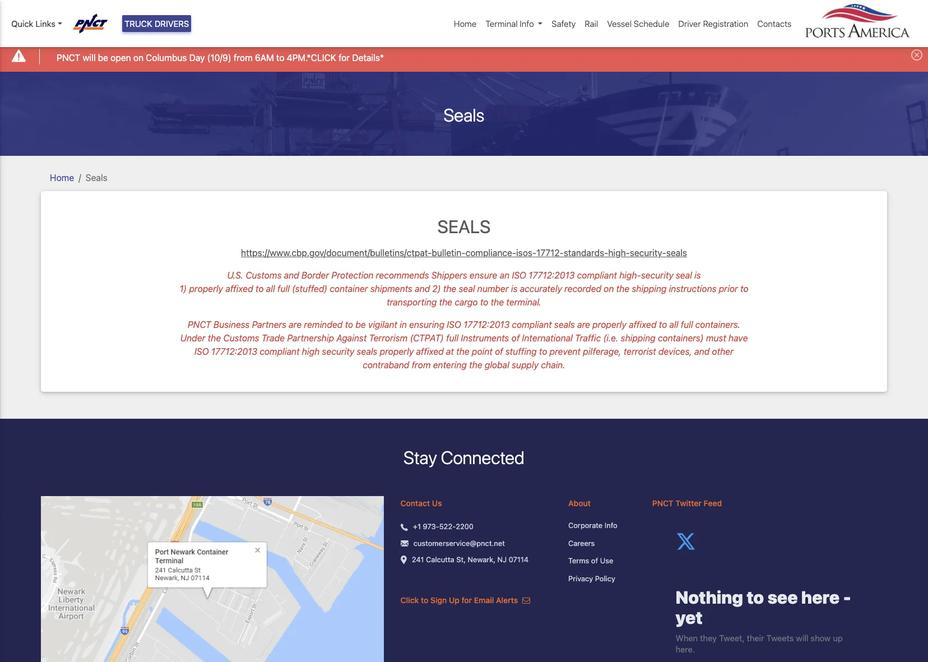 Task type: describe. For each thing, give the bounding box(es) containing it.
an
[[500, 270, 510, 280]]

pnct will be open on columbus day (10/9) from 6am to 4pm.*click for details* link
[[57, 51, 384, 64]]

shipments
[[371, 284, 413, 294]]

0 horizontal spatial of
[[495, 347, 503, 357]]

terrorist
[[624, 347, 657, 357]]

0 vertical spatial seals
[[444, 104, 485, 125]]

to down number
[[481, 297, 489, 307]]

0 horizontal spatial home
[[50, 173, 74, 183]]

the down '2)'
[[439, 297, 453, 307]]

for inside alert
[[339, 52, 350, 63]]

and inside pnct business partners are reminded to be vigilant in ensuring iso 17712:2013 compliant seals are properly affixed to all full containers. under the customs trade partnership against terrorism (ctpat) full instruments of international traffic (i.e. shipping containers)              must have iso 17712:2013 compliant high security seals properly affixed at the point of stuffing to prevent pilferage, terrorist devices,              and other contraband from entering the global supply chain.
[[695, 347, 710, 357]]

trade
[[262, 333, 285, 343]]

privacy policy
[[569, 574, 616, 583]]

isos-
[[517, 248, 537, 258]]

careers
[[569, 539, 595, 548]]

prevent
[[550, 347, 581, 357]]

info for corporate info
[[605, 521, 618, 530]]

details*
[[352, 52, 384, 63]]

under
[[180, 333, 206, 343]]

shippers
[[432, 270, 468, 280]]

recorded
[[565, 284, 602, 294]]

st,
[[457, 555, 466, 564]]

1 horizontal spatial compliant
[[512, 320, 552, 330]]

1 horizontal spatial full
[[447, 333, 459, 343]]

rail link
[[581, 13, 603, 34]]

customs inside pnct business partners are reminded to be vigilant in ensuring iso 17712:2013 compliant seals are properly affixed to all full containers. under the customs trade partnership against terrorism (ctpat) full instruments of international traffic (i.e. shipping containers)              must have iso 17712:2013 compliant high security seals properly affixed at the point of stuffing to prevent pilferage, terrorist devices,              and other contraband from entering the global supply chain.
[[223, 333, 259, 343]]

devices,
[[659, 347, 693, 357]]

1 vertical spatial is
[[511, 284, 518, 294]]

newark,
[[468, 555, 496, 564]]

number
[[478, 284, 509, 294]]

standards-
[[564, 248, 609, 258]]

1 horizontal spatial and
[[415, 284, 430, 294]]

u.s. customs and border protection recommends shippers ensure an iso 17712:2013 compliant high-security seal is 1) properly affixed to all full (stuffed) container shipments and 2) the seal number is accurately recorded on the shipping instructions              prior to transporting the cargo to the terminal.
[[180, 270, 749, 307]]

241 calcutta st, newark, nj 07114
[[412, 555, 529, 564]]

vessel schedule link
[[603, 13, 674, 34]]

in
[[400, 320, 407, 330]]

point
[[472, 347, 493, 357]]

columbus
[[146, 52, 187, 63]]

u.s.
[[227, 270, 243, 280]]

17712-
[[537, 248, 564, 258]]

truck drivers link
[[122, 15, 191, 32]]

protection
[[332, 270, 374, 280]]

compliance-
[[466, 248, 517, 258]]

chain.
[[541, 360, 566, 370]]

+1
[[413, 522, 421, 531]]

to left sign
[[421, 596, 429, 605]]

click
[[401, 596, 419, 605]]

safety link
[[548, 13, 581, 34]]

1)
[[180, 284, 187, 294]]

up
[[449, 596, 460, 605]]

0 horizontal spatial 17712:2013
[[211, 347, 257, 357]]

be inside pnct business partners are reminded to be vigilant in ensuring iso 17712:2013 compliant seals are properly affixed to all full containers. under the customs trade partnership against terrorism (ctpat) full instruments of international traffic (i.e. shipping containers)              must have iso 17712:2013 compliant high security seals properly affixed at the point of stuffing to prevent pilferage, terrorist devices,              and other contraband from entering the global supply chain.
[[356, 320, 366, 330]]

other
[[712, 347, 734, 357]]

6am
[[255, 52, 274, 63]]

affixed inside u.s. customs and border protection recommends shippers ensure an iso 17712:2013 compliant high-security seal is 1) properly affixed to all full (stuffed) container shipments and 2) the seal number is accurately recorded on the shipping instructions              prior to transporting the cargo to the terminal.
[[226, 284, 253, 294]]

connected
[[441, 447, 525, 468]]

on inside alert
[[133, 52, 144, 63]]

stay
[[404, 447, 437, 468]]

+1 973-522-2200
[[413, 522, 474, 531]]

2 vertical spatial properly
[[380, 347, 414, 357]]

terrorism
[[369, 333, 408, 343]]

entering
[[433, 360, 467, 370]]

click to sign up for email alerts link
[[401, 596, 531, 605]]

transporting
[[387, 297, 437, 307]]

email
[[474, 596, 494, 605]]

2 vertical spatial compliant
[[260, 347, 300, 357]]

properly inside u.s. customs and border protection recommends shippers ensure an iso 17712:2013 compliant high-security seal is 1) properly affixed to all full (stuffed) container shipments and 2) the seal number is accurately recorded on the shipping instructions              prior to transporting the cargo to the terminal.
[[189, 284, 223, 294]]

truck drivers
[[125, 18, 189, 29]]

close image
[[912, 50, 923, 61]]

the down point
[[469, 360, 483, 370]]

0 vertical spatial high-
[[609, 248, 630, 258]]

2 horizontal spatial affixed
[[629, 320, 657, 330]]

the right under
[[208, 333, 221, 343]]

pilferage,
[[583, 347, 622, 357]]

containers)
[[658, 333, 704, 343]]

522-
[[440, 522, 456, 531]]

1 horizontal spatial seals
[[555, 320, 575, 330]]

vigilant
[[368, 320, 398, 330]]

to inside alert
[[276, 52, 285, 63]]

1 horizontal spatial 17712:2013
[[464, 320, 510, 330]]

on inside u.s. customs and border protection recommends shippers ensure an iso 17712:2013 compliant high-security seal is 1) properly affixed to all full (stuffed) container shipments and 2) the seal number is accurately recorded on the shipping instructions              prior to transporting the cargo to the terminal.
[[604, 284, 614, 294]]

+1 973-522-2200 link
[[413, 522, 474, 533]]

all inside pnct business partners are reminded to be vigilant in ensuring iso 17712:2013 compliant seals are properly affixed to all full containers. under the customs trade partnership against terrorism (ctpat) full instruments of international traffic (i.e. shipping containers)              must have iso 17712:2013 compliant high security seals properly affixed at the point of stuffing to prevent pilferage, terrorist devices,              and other contraband from entering the global supply chain.
[[670, 320, 679, 330]]

partners
[[252, 320, 287, 330]]

1 vertical spatial seal
[[459, 284, 475, 294]]

envelope o image
[[523, 597, 531, 605]]

stuffing
[[506, 347, 537, 357]]

0 horizontal spatial and
[[284, 270, 299, 280]]

against
[[337, 333, 367, 343]]

day
[[189, 52, 205, 63]]

drivers
[[155, 18, 189, 29]]

links
[[36, 18, 55, 29]]

border
[[302, 270, 329, 280]]

1 vertical spatial seals
[[86, 173, 108, 183]]

security inside pnct business partners are reminded to be vigilant in ensuring iso 17712:2013 compliant seals are properly affixed to all full containers. under the customs trade partnership against terrorism (ctpat) full instruments of international traffic (i.e. shipping containers)              must have iso 17712:2013 compliant high security seals properly affixed at the point of stuffing to prevent pilferage, terrorist devices,              and other contraband from entering the global supply chain.
[[322, 347, 355, 357]]

pnct business partners are reminded to be vigilant in ensuring iso 17712:2013 compliant seals are properly affixed to all full containers. under the customs trade partnership against terrorism (ctpat) full instruments of international traffic (i.e. shipping containers)              must have iso 17712:2013 compliant high security seals properly affixed at the point of stuffing to prevent pilferage, terrorist devices,              and other contraband from entering the global supply chain.
[[180, 320, 748, 370]]

pnct will be open on columbus day (10/9) from 6am to 4pm.*click for details*
[[57, 52, 384, 63]]

customerservice@pnct.net
[[414, 539, 505, 548]]

to right prior
[[741, 284, 749, 294]]

safety
[[552, 18, 576, 29]]

twitter
[[676, 499, 702, 508]]

policy
[[596, 574, 616, 583]]

driver
[[679, 18, 701, 29]]

from inside pnct business partners are reminded to be vigilant in ensuring iso 17712:2013 compliant seals are properly affixed to all full containers. under the customs trade partnership against terrorism (ctpat) full instruments of international traffic (i.e. shipping containers)              must have iso 17712:2013 compliant high security seals properly affixed at the point of stuffing to prevent pilferage, terrorist devices,              and other contraband from entering the global supply chain.
[[412, 360, 431, 370]]

privacy policy link
[[569, 574, 636, 585]]



Task type: vqa. For each thing, say whether or not it's contained in the screenshot.
https://www.cbp.gov/document/bulletins/ctpat-
yes



Task type: locate. For each thing, give the bounding box(es) containing it.
0 vertical spatial on
[[133, 52, 144, 63]]

contacts
[[758, 18, 792, 29]]

containers.
[[696, 320, 741, 330]]

properly
[[189, 284, 223, 294], [593, 320, 627, 330], [380, 347, 414, 357]]

to up containers)
[[659, 320, 668, 330]]

0 vertical spatial full
[[278, 284, 290, 294]]

0 horizontal spatial full
[[278, 284, 290, 294]]

1 horizontal spatial of
[[512, 333, 520, 343]]

2 horizontal spatial full
[[681, 320, 693, 330]]

1 vertical spatial and
[[415, 284, 430, 294]]

1 vertical spatial seals
[[555, 320, 575, 330]]

https://www.cbp.gov/document/bulletins/ctpat-
[[241, 248, 432, 258]]

seal up cargo
[[459, 284, 475, 294]]

and left '2)'
[[415, 284, 430, 294]]

17712:2013
[[529, 270, 575, 280], [464, 320, 510, 330], [211, 347, 257, 357]]

0 horizontal spatial all
[[266, 284, 275, 294]]

to right 6am
[[276, 52, 285, 63]]

0 horizontal spatial on
[[133, 52, 144, 63]]

use
[[600, 557, 614, 566]]

on right recorded
[[604, 284, 614, 294]]

to down international
[[539, 347, 548, 357]]

1 vertical spatial home
[[50, 173, 74, 183]]

quick links
[[11, 18, 55, 29]]

seal up "instructions"
[[676, 270, 693, 280]]

affixed up terrorist in the right of the page
[[629, 320, 657, 330]]

1 vertical spatial 17712:2013
[[464, 320, 510, 330]]

0 horizontal spatial security
[[322, 347, 355, 357]]

0 horizontal spatial iso
[[195, 347, 209, 357]]

(ctpat)
[[410, 333, 444, 343]]

0 vertical spatial pnct
[[57, 52, 80, 63]]

compliant down trade
[[260, 347, 300, 357]]

registration
[[704, 18, 749, 29]]

(10/9)
[[207, 52, 231, 63]]

from
[[234, 52, 253, 63], [412, 360, 431, 370]]

alerts
[[496, 596, 518, 605]]

2 vertical spatial iso
[[195, 347, 209, 357]]

seals up international
[[555, 320, 575, 330]]

prior
[[719, 284, 739, 294]]

of left use
[[592, 557, 598, 566]]

truck
[[125, 18, 152, 29]]

1 vertical spatial affixed
[[629, 320, 657, 330]]

1 horizontal spatial is
[[695, 270, 701, 280]]

from left 6am
[[234, 52, 253, 63]]

affixed down u.s.
[[226, 284, 253, 294]]

2 horizontal spatial iso
[[512, 270, 527, 280]]

17712:2013 up accurately at the right of the page
[[529, 270, 575, 280]]

open
[[111, 52, 131, 63]]

properly up (i.e.
[[593, 320, 627, 330]]

recommends
[[376, 270, 429, 280]]

terminal info
[[486, 18, 534, 29]]

2 horizontal spatial and
[[695, 347, 710, 357]]

container
[[330, 284, 368, 294]]

of up global
[[495, 347, 503, 357]]

the down number
[[491, 297, 504, 307]]

contact
[[401, 499, 430, 508]]

corporate
[[569, 521, 603, 530]]

home
[[454, 18, 477, 29], [50, 173, 74, 183]]

shipping up terrorist in the right of the page
[[621, 333, 656, 343]]

2 vertical spatial seals
[[357, 347, 378, 357]]

all up partners
[[266, 284, 275, 294]]

1 vertical spatial pnct
[[188, 320, 211, 330]]

1 vertical spatial iso
[[447, 320, 461, 330]]

is up terminal.
[[511, 284, 518, 294]]

0 horizontal spatial be
[[98, 52, 108, 63]]

be
[[98, 52, 108, 63], [356, 320, 366, 330]]

bulletin-
[[432, 248, 466, 258]]

supply
[[512, 360, 539, 370]]

affixed down "(ctpat)"
[[416, 347, 444, 357]]

pnct left will
[[57, 52, 80, 63]]

corporate info
[[569, 521, 618, 530]]

terminal.
[[507, 297, 542, 307]]

security down the against
[[322, 347, 355, 357]]

pnct up under
[[188, 320, 211, 330]]

affixed
[[226, 284, 253, 294], [629, 320, 657, 330], [416, 347, 444, 357]]

1 vertical spatial from
[[412, 360, 431, 370]]

vessel
[[608, 18, 632, 29]]

2 horizontal spatial of
[[592, 557, 598, 566]]

1 horizontal spatial home
[[454, 18, 477, 29]]

2 vertical spatial and
[[695, 347, 710, 357]]

2)
[[433, 284, 441, 294]]

1 horizontal spatial from
[[412, 360, 431, 370]]

1 horizontal spatial security
[[642, 270, 674, 280]]

iso inside u.s. customs and border protection recommends shippers ensure an iso 17712:2013 compliant high-security seal is 1) properly affixed to all full (stuffed) container shipments and 2) the seal number is accurately recorded on the shipping instructions              prior to transporting the cargo to the terminal.
[[512, 270, 527, 280]]

1 horizontal spatial are
[[578, 320, 591, 330]]

1 vertical spatial high-
[[620, 270, 642, 280]]

0 horizontal spatial are
[[289, 320, 302, 330]]

1 vertical spatial full
[[681, 320, 693, 330]]

0 vertical spatial shipping
[[632, 284, 667, 294]]

0 vertical spatial and
[[284, 270, 299, 280]]

all inside u.s. customs and border protection recommends shippers ensure an iso 17712:2013 compliant high-security seal is 1) properly affixed to all full (stuffed) container shipments and 2) the seal number is accurately recorded on the shipping instructions              prior to transporting the cargo to the terminal.
[[266, 284, 275, 294]]

0 horizontal spatial is
[[511, 284, 518, 294]]

0 vertical spatial iso
[[512, 270, 527, 280]]

properly right 1)
[[189, 284, 223, 294]]

1 vertical spatial security
[[322, 347, 355, 357]]

the right recorded
[[617, 284, 630, 294]]

1 horizontal spatial properly
[[380, 347, 414, 357]]

0 horizontal spatial seals
[[357, 347, 378, 357]]

1 vertical spatial info
[[605, 521, 618, 530]]

1 horizontal spatial home link
[[450, 13, 481, 34]]

the right at
[[457, 347, 470, 357]]

privacy
[[569, 574, 594, 583]]

driver registration link
[[674, 13, 753, 34]]

17712:2013 down business
[[211, 347, 257, 357]]

high- inside u.s. customs and border protection recommends shippers ensure an iso 17712:2013 compliant high-security seal is 1) properly affixed to all full (stuffed) container shipments and 2) the seal number is accurately recorded on the shipping instructions              prior to transporting the cargo to the terminal.
[[620, 270, 642, 280]]

1 horizontal spatial for
[[462, 596, 472, 605]]

1 horizontal spatial info
[[605, 521, 618, 530]]

2 vertical spatial pnct
[[653, 499, 674, 508]]

241
[[412, 555, 424, 564]]

calcutta
[[426, 555, 455, 564]]

instruments
[[461, 333, 509, 343]]

2 vertical spatial seals
[[438, 216, 491, 237]]

pnct inside pnct business partners are reminded to be vigilant in ensuring iso 17712:2013 compliant seals are properly affixed to all full containers. under the customs trade partnership against terrorism (ctpat) full instruments of international traffic (i.e. shipping containers)              must have iso 17712:2013 compliant high security seals properly affixed at the point of stuffing to prevent pilferage, terrorist devices,              and other contraband from entering the global supply chain.
[[188, 320, 211, 330]]

pnct inside alert
[[57, 52, 80, 63]]

0 horizontal spatial info
[[520, 18, 534, 29]]

full up at
[[447, 333, 459, 343]]

compliant up recorded
[[577, 270, 617, 280]]

quick links link
[[11, 17, 62, 30]]

(stuffed)
[[292, 284, 328, 294]]

for left details*
[[339, 52, 350, 63]]

1 horizontal spatial pnct
[[188, 320, 211, 330]]

all up containers)
[[670, 320, 679, 330]]

https://www.cbp.gov/document/bulletins/ctpat-bulletin-compliance-isos-17712-standards-high-security-seals
[[241, 248, 688, 258]]

all
[[266, 284, 275, 294], [670, 320, 679, 330]]

seals up "instructions"
[[667, 248, 688, 258]]

be right will
[[98, 52, 108, 63]]

2 vertical spatial full
[[447, 333, 459, 343]]

customs right u.s.
[[246, 270, 282, 280]]

vessel schedule
[[608, 18, 670, 29]]

0 horizontal spatial home link
[[50, 173, 74, 183]]

07114
[[509, 555, 529, 564]]

iso down under
[[195, 347, 209, 357]]

shipping down security-
[[632, 284, 667, 294]]

ensuring
[[409, 320, 445, 330]]

are
[[289, 320, 302, 330], [578, 320, 591, 330]]

0 vertical spatial all
[[266, 284, 275, 294]]

traffic
[[575, 333, 601, 343]]

will
[[83, 52, 96, 63]]

2 are from the left
[[578, 320, 591, 330]]

shipping for instructions
[[632, 284, 667, 294]]

terms
[[569, 557, 590, 566]]

0 vertical spatial properly
[[189, 284, 223, 294]]

0 vertical spatial 17712:2013
[[529, 270, 575, 280]]

info up careers link
[[605, 521, 618, 530]]

of up stuffing
[[512, 333, 520, 343]]

stay connected
[[404, 447, 525, 468]]

0 vertical spatial is
[[695, 270, 701, 280]]

terminal
[[486, 18, 518, 29]]

on right open
[[133, 52, 144, 63]]

0 horizontal spatial affixed
[[226, 284, 253, 294]]

shipping
[[632, 284, 667, 294], [621, 333, 656, 343]]

shipping inside pnct business partners are reminded to be vigilant in ensuring iso 17712:2013 compliant seals are properly affixed to all full containers. under the customs trade partnership against terrorism (ctpat) full instruments of international traffic (i.e. shipping containers)              must have iso 17712:2013 compliant high security seals properly affixed at the point of stuffing to prevent pilferage, terrorist devices,              and other contraband from entering the global supply chain.
[[621, 333, 656, 343]]

compliant up international
[[512, 320, 552, 330]]

are up partnership
[[289, 320, 302, 330]]

security
[[642, 270, 674, 280], [322, 347, 355, 357]]

1 vertical spatial compliant
[[512, 320, 552, 330]]

0 vertical spatial compliant
[[577, 270, 617, 280]]

info right terminal
[[520, 18, 534, 29]]

sign
[[431, 596, 447, 605]]

nj
[[498, 555, 507, 564]]

shipping inside u.s. customs and border protection recommends shippers ensure an iso 17712:2013 compliant high-security seal is 1) properly affixed to all full (stuffed) container shipments and 2) the seal number is accurately recorded on the shipping instructions              prior to transporting the cargo to the terminal.
[[632, 284, 667, 294]]

2 vertical spatial affixed
[[416, 347, 444, 357]]

customerservice@pnct.net link
[[414, 538, 505, 549]]

is up "instructions"
[[695, 270, 701, 280]]

2 horizontal spatial pnct
[[653, 499, 674, 508]]

0 vertical spatial home
[[454, 18, 477, 29]]

for right up on the bottom left of page
[[462, 596, 472, 605]]

iso down cargo
[[447, 320, 461, 330]]

and up (stuffed)
[[284, 270, 299, 280]]

be up the against
[[356, 320, 366, 330]]

0 vertical spatial security
[[642, 270, 674, 280]]

0 vertical spatial seal
[[676, 270, 693, 280]]

info for terminal info
[[520, 18, 534, 29]]

1 are from the left
[[289, 320, 302, 330]]

at
[[446, 347, 454, 357]]

to up the against
[[345, 320, 353, 330]]

0 horizontal spatial from
[[234, 52, 253, 63]]

accurately
[[520, 284, 562, 294]]

customs inside u.s. customs and border protection recommends shippers ensure an iso 17712:2013 compliant high-security seal is 1) properly affixed to all full (stuffed) container shipments and 2) the seal number is accurately recorded on the shipping instructions              prior to transporting the cargo to the terminal.
[[246, 270, 282, 280]]

to up partners
[[256, 284, 264, 294]]

from inside alert
[[234, 52, 253, 63]]

0 vertical spatial of
[[512, 333, 520, 343]]

2 horizontal spatial seals
[[667, 248, 688, 258]]

1 vertical spatial of
[[495, 347, 503, 357]]

of
[[512, 333, 520, 343], [495, 347, 503, 357], [592, 557, 598, 566]]

seals down the against
[[357, 347, 378, 357]]

customs down business
[[223, 333, 259, 343]]

17712:2013 up instruments
[[464, 320, 510, 330]]

pnct twitter feed
[[653, 499, 722, 508]]

2 vertical spatial 17712:2013
[[211, 347, 257, 357]]

0 horizontal spatial for
[[339, 52, 350, 63]]

0 vertical spatial seals
[[667, 248, 688, 258]]

pnct for will
[[57, 52, 80, 63]]

full up containers)
[[681, 320, 693, 330]]

full left (stuffed)
[[278, 284, 290, 294]]

are up traffic
[[578, 320, 591, 330]]

iso right an
[[512, 270, 527, 280]]

0 vertical spatial be
[[98, 52, 108, 63]]

0 vertical spatial affixed
[[226, 284, 253, 294]]

0 horizontal spatial properly
[[189, 284, 223, 294]]

pnct for business
[[188, 320, 211, 330]]

the
[[443, 284, 457, 294], [617, 284, 630, 294], [439, 297, 453, 307], [491, 297, 504, 307], [208, 333, 221, 343], [457, 347, 470, 357], [469, 360, 483, 370]]

feed
[[704, 499, 722, 508]]

1 vertical spatial on
[[604, 284, 614, 294]]

seals
[[444, 104, 485, 125], [86, 173, 108, 183], [438, 216, 491, 237]]

have
[[729, 333, 748, 343]]

1 vertical spatial all
[[670, 320, 679, 330]]

17712:2013 inside u.s. customs and border protection recommends shippers ensure an iso 17712:2013 compliant high-security seal is 1) properly affixed to all full (stuffed) container shipments and 2) the seal number is accurately recorded on the shipping instructions              prior to transporting the cargo to the terminal.
[[529, 270, 575, 280]]

0 vertical spatial from
[[234, 52, 253, 63]]

to
[[276, 52, 285, 63], [256, 284, 264, 294], [741, 284, 749, 294], [481, 297, 489, 307], [345, 320, 353, 330], [659, 320, 668, 330], [539, 347, 548, 357], [421, 596, 429, 605]]

1 vertical spatial for
[[462, 596, 472, 605]]

security inside u.s. customs and border protection recommends shippers ensure an iso 17712:2013 compliant high-security seal is 1) properly affixed to all full (stuffed) container shipments and 2) the seal number is accurately recorded on the shipping instructions              prior to transporting the cargo to the terminal.
[[642, 270, 674, 280]]

compliant
[[577, 270, 617, 280], [512, 320, 552, 330], [260, 347, 300, 357]]

corporate info link
[[569, 521, 636, 532]]

4pm.*click
[[287, 52, 336, 63]]

shipping for containers)
[[621, 333, 656, 343]]

0 vertical spatial info
[[520, 18, 534, 29]]

properly down terrorism
[[380, 347, 414, 357]]

instructions
[[669, 284, 717, 294]]

security down security-
[[642, 270, 674, 280]]

home link
[[450, 13, 481, 34], [50, 173, 74, 183]]

quick
[[11, 18, 33, 29]]

1 vertical spatial be
[[356, 320, 366, 330]]

1 vertical spatial home link
[[50, 173, 74, 183]]

pnct for twitter
[[653, 499, 674, 508]]

compliant inside u.s. customs and border protection recommends shippers ensure an iso 17712:2013 compliant high-security seal is 1) properly affixed to all full (stuffed) container shipments and 2) the seal number is accurately recorded on the shipping instructions              prior to transporting the cargo to the terminal.
[[577, 270, 617, 280]]

0 vertical spatial home link
[[450, 13, 481, 34]]

click to sign up for email alerts
[[401, 596, 520, 605]]

1 horizontal spatial iso
[[447, 320, 461, 330]]

careers link
[[569, 538, 636, 549]]

full inside u.s. customs and border protection recommends shippers ensure an iso 17712:2013 compliant high-security seal is 1) properly affixed to all full (stuffed) container shipments and 2) the seal number is accurately recorded on the shipping instructions              prior to transporting the cargo to the terminal.
[[278, 284, 290, 294]]

for
[[339, 52, 350, 63], [462, 596, 472, 605]]

the right '2)'
[[443, 284, 457, 294]]

schedule
[[634, 18, 670, 29]]

https://www.cbp.gov/document/bulletins/ctpat-bulletin-compliance-isos-17712-standards-high-security-seals link
[[241, 248, 688, 258]]

ensure
[[470, 270, 498, 280]]

0 horizontal spatial seal
[[459, 284, 475, 294]]

be inside alert
[[98, 52, 108, 63]]

1 vertical spatial properly
[[593, 320, 627, 330]]

and down must
[[695, 347, 710, 357]]

1 horizontal spatial seal
[[676, 270, 693, 280]]

rail
[[585, 18, 599, 29]]

pnct left 'twitter'
[[653, 499, 674, 508]]

2 horizontal spatial compliant
[[577, 270, 617, 280]]

(i.e.
[[604, 333, 619, 343]]

0 vertical spatial for
[[339, 52, 350, 63]]

0 horizontal spatial pnct
[[57, 52, 80, 63]]

pnct will be open on columbus day (10/9) from 6am to 4pm.*click for details* alert
[[0, 41, 929, 72]]

from down "(ctpat)"
[[412, 360, 431, 370]]



